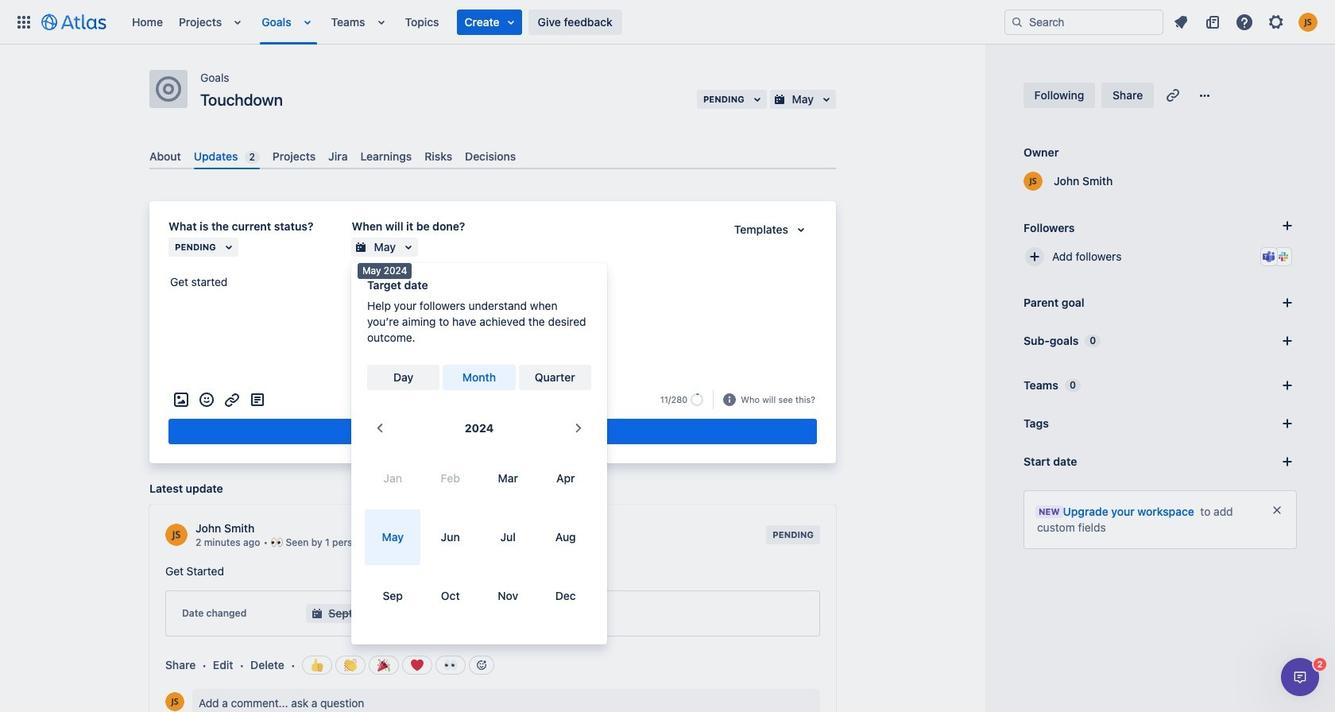 Task type: locate. For each thing, give the bounding box(es) containing it.
slack logo showing nan channels are connected to this goal image
[[1278, 250, 1290, 263]]

:eyes: image
[[444, 659, 457, 672]]

tab list
[[143, 143, 843, 170]]

banner
[[0, 0, 1336, 45]]

:thumbsup: image
[[311, 659, 323, 672]]

goal icon image
[[156, 76, 181, 102]]

tooltip
[[358, 263, 412, 279]]

:clap: image
[[344, 659, 357, 672], [344, 659, 357, 672]]

:eyes: image
[[444, 659, 457, 672]]

list item
[[228, 0, 251, 44], [298, 0, 320, 44], [372, 0, 394, 44], [457, 9, 522, 35]]

search image
[[1011, 16, 1024, 28]]

list
[[124, 0, 1005, 44], [1167, 9, 1326, 35]]

dialog
[[1282, 658, 1320, 696]]

top element
[[10, 0, 1005, 44]]

:heart: image
[[411, 659, 423, 672], [411, 659, 423, 672]]

None search field
[[1005, 9, 1164, 35]]

:tada: image
[[377, 659, 390, 672], [377, 659, 390, 672]]

see previous year image
[[371, 419, 390, 438]]

add files, videos, or images image
[[172, 391, 191, 410]]

insert link image
[[223, 391, 242, 410]]



Task type: describe. For each thing, give the bounding box(es) containing it.
msteams logo showing  channels are connected to this goal image
[[1263, 250, 1276, 263]]

0 horizontal spatial list
[[124, 0, 1005, 44]]

1 horizontal spatial list
[[1167, 9, 1326, 35]]

list item inside top element
[[457, 9, 522, 35]]

add a follower image
[[1278, 216, 1298, 235]]

add follower image
[[1026, 247, 1045, 266]]

help image
[[1236, 12, 1255, 31]]

insert emoji image
[[197, 391, 216, 410]]

close banner image
[[1271, 504, 1284, 517]]

see next year image
[[569, 419, 588, 438]]

Main content area, start typing to enter text. text field
[[169, 273, 817, 297]]

:thumbsup: image
[[311, 659, 323, 672]]

Search field
[[1005, 9, 1164, 35]]

changed to image
[[393, 604, 412, 623]]



Task type: vqa. For each thing, say whether or not it's contained in the screenshot.
Jira icon
no



